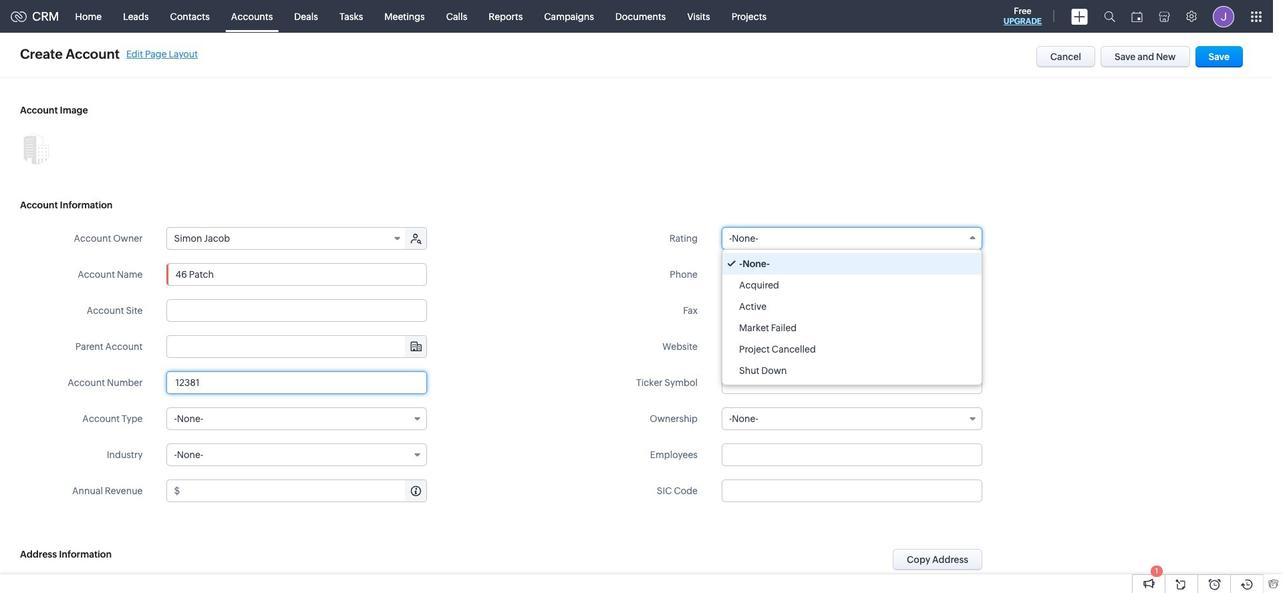 Task type: locate. For each thing, give the bounding box(es) containing it.
list box
[[723, 250, 982, 385]]

None field
[[722, 227, 983, 250], [167, 228, 407, 249], [167, 336, 427, 358], [167, 408, 428, 431], [722, 408, 983, 431], [167, 444, 428, 467], [722, 227, 983, 250], [167, 228, 407, 249], [167, 336, 427, 358], [167, 408, 428, 431], [722, 408, 983, 431], [167, 444, 428, 467]]

3 option from the top
[[723, 296, 982, 318]]

calendar image
[[1132, 11, 1143, 22]]

search image
[[1105, 11, 1116, 22]]

search element
[[1097, 0, 1124, 33]]

option
[[723, 253, 982, 275], [723, 275, 982, 296], [723, 296, 982, 318], [723, 318, 982, 339], [723, 339, 982, 360], [723, 360, 982, 382]]

logo image
[[11, 11, 27, 22]]

profile element
[[1206, 0, 1243, 32]]

2 option from the top
[[723, 275, 982, 296]]

4 option from the top
[[723, 318, 982, 339]]

None text field
[[167, 263, 428, 286], [167, 336, 427, 358], [722, 372, 983, 395], [167, 263, 428, 286], [167, 336, 427, 358], [722, 372, 983, 395]]

None text field
[[722, 263, 983, 286], [167, 300, 428, 322], [722, 300, 983, 322], [722, 336, 983, 358], [167, 372, 428, 395], [722, 444, 983, 467], [722, 480, 983, 503], [182, 481, 427, 502], [722, 263, 983, 286], [167, 300, 428, 322], [722, 300, 983, 322], [722, 336, 983, 358], [167, 372, 428, 395], [722, 444, 983, 467], [722, 480, 983, 503], [182, 481, 427, 502]]

6 option from the top
[[723, 360, 982, 382]]



Task type: describe. For each thing, give the bounding box(es) containing it.
image image
[[20, 132, 52, 164]]

create menu element
[[1064, 0, 1097, 32]]

create menu image
[[1072, 8, 1089, 24]]

profile image
[[1214, 6, 1235, 27]]

5 option from the top
[[723, 339, 982, 360]]

1 option from the top
[[723, 253, 982, 275]]



Task type: vqa. For each thing, say whether or not it's contained in the screenshot.
list box
yes



